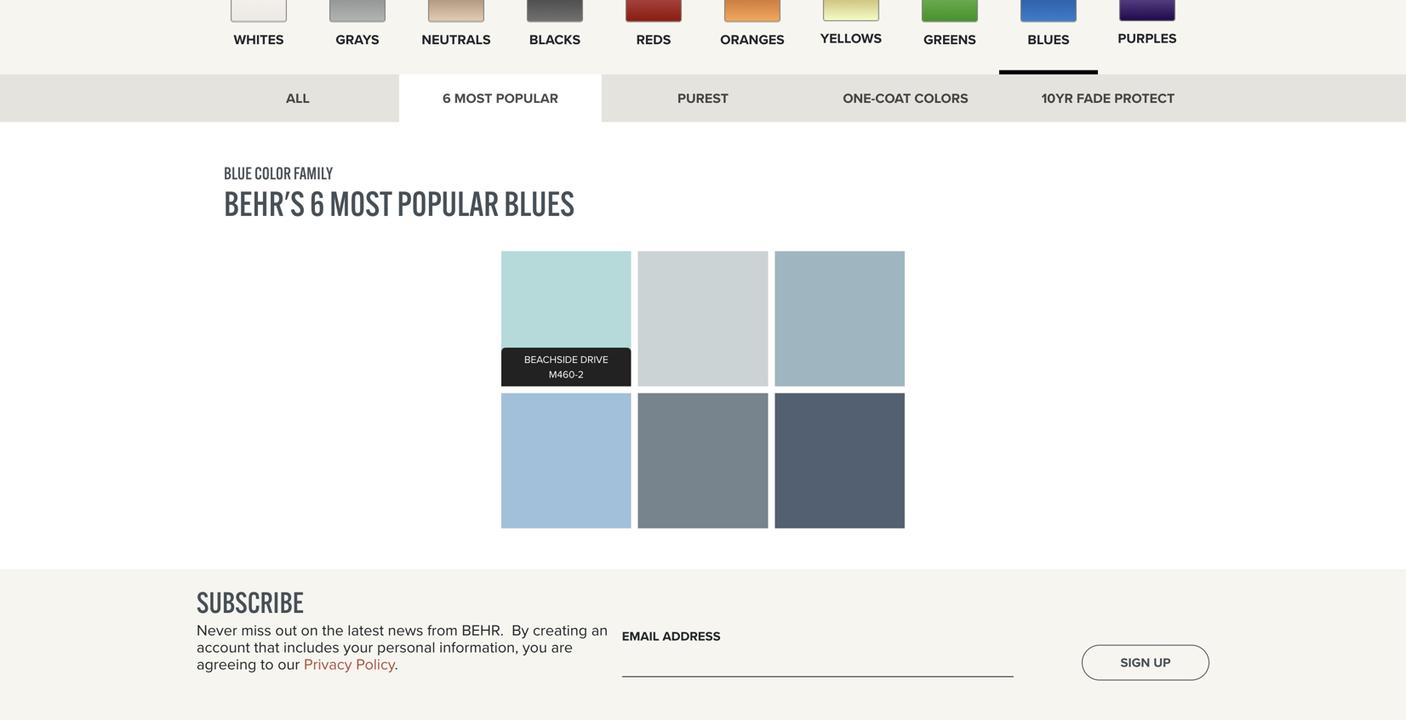 Task type: vqa. For each thing, say whether or not it's contained in the screenshot.
BEACHSIDE DRIVE M460-2 on the left
yes



Task type: locate. For each thing, give the bounding box(es) containing it.
policy
[[356, 654, 395, 676]]

an
[[591, 620, 608, 642]]

privacy
[[304, 654, 352, 676]]

that
[[254, 637, 279, 659]]

beachside drive m460-2
[[524, 352, 608, 382]]

from
[[427, 620, 458, 642]]

you
[[522, 637, 547, 659]]

creating
[[533, 620, 587, 642]]

information,
[[439, 637, 518, 659]]

sign up button
[[1082, 646, 1209, 681]]

are
[[551, 637, 573, 659]]

colors
[[914, 88, 968, 108]]

oranges
[[720, 29, 785, 50]]

latest
[[348, 620, 384, 642]]

6 left most
[[443, 88, 451, 108]]

account
[[197, 637, 250, 659]]

fade
[[1077, 88, 1111, 108]]

1 vertical spatial 6
[[310, 182, 324, 225]]

blues
[[1028, 29, 1069, 50]]

privacy policy link
[[304, 654, 395, 676]]

reds
[[636, 29, 671, 50]]

subscribe
[[197, 585, 304, 621]]

sign up
[[1120, 654, 1171, 673]]

blue
[[224, 162, 252, 184]]

to
[[260, 654, 274, 676]]

drive
[[580, 352, 608, 367]]

6 left "most"
[[310, 182, 324, 225]]

blues
[[504, 182, 575, 225]]

blacks
[[529, 29, 581, 50]]

1 horizontal spatial 6
[[443, 88, 451, 108]]

your
[[343, 637, 373, 659]]

news
[[388, 620, 423, 642]]

most
[[454, 88, 492, 108]]

never miss out on the latest news from behr.  by creating an account that includes your personal information, you are agreeing to our
[[197, 620, 608, 676]]

6 inside the blue color family behr's 6 most popular blues
[[310, 182, 324, 225]]

red image
[[626, 0, 682, 22]]

on
[[301, 620, 318, 642]]

color
[[254, 162, 291, 184]]

sign
[[1120, 654, 1150, 673]]

0 horizontal spatial 6
[[310, 182, 324, 225]]

miss
[[241, 620, 271, 642]]

orange image
[[724, 0, 780, 22]]

6
[[443, 88, 451, 108], [310, 182, 324, 225]]

2
[[578, 367, 584, 382]]

privacy policy .
[[304, 654, 398, 676]]

includes
[[283, 637, 339, 659]]

10yr
[[1042, 88, 1073, 108]]

beachside
[[524, 352, 578, 367]]

10yr fade protect
[[1042, 88, 1175, 108]]

m460-
[[549, 367, 578, 382]]



Task type: describe. For each thing, give the bounding box(es) containing it.
blue image
[[1020, 0, 1077, 22]]

coat
[[875, 88, 911, 108]]

purest
[[677, 88, 729, 108]]

yellow image
[[823, 0, 879, 21]]

greens
[[924, 29, 976, 50]]

purples
[[1118, 28, 1177, 49]]

neutral image
[[428, 0, 484, 22]]

gray image
[[329, 0, 386, 22]]

most
[[330, 182, 392, 225]]

popular
[[496, 88, 558, 108]]

Email Address email field
[[622, 652, 1014, 678]]

our
[[278, 654, 300, 676]]

protect
[[1114, 88, 1175, 108]]

yellows
[[820, 28, 882, 49]]

grays
[[336, 29, 379, 50]]

green image
[[922, 0, 978, 22]]

the
[[322, 620, 344, 642]]

6 most popular
[[443, 88, 558, 108]]

black image
[[527, 0, 583, 22]]

white image
[[231, 0, 287, 22]]

purple image
[[1119, 0, 1175, 21]]

agreeing
[[197, 654, 256, 676]]

family
[[294, 162, 333, 184]]

email address
[[622, 628, 721, 646]]

whites
[[234, 29, 284, 50]]

popular
[[397, 182, 499, 225]]

email
[[622, 628, 659, 646]]

one-coat colors
[[843, 88, 968, 108]]

never
[[197, 620, 237, 642]]

all
[[286, 88, 310, 108]]

0 vertical spatial 6
[[443, 88, 451, 108]]

by
[[512, 620, 529, 642]]

one-
[[843, 88, 875, 108]]

behr's
[[224, 182, 305, 225]]

address
[[663, 628, 721, 646]]

blue color family behr's 6 most popular blues
[[224, 162, 575, 225]]

out
[[275, 620, 297, 642]]

.
[[395, 654, 398, 676]]

personal
[[377, 637, 435, 659]]

neutrals
[[422, 29, 491, 50]]

up
[[1153, 654, 1171, 673]]



